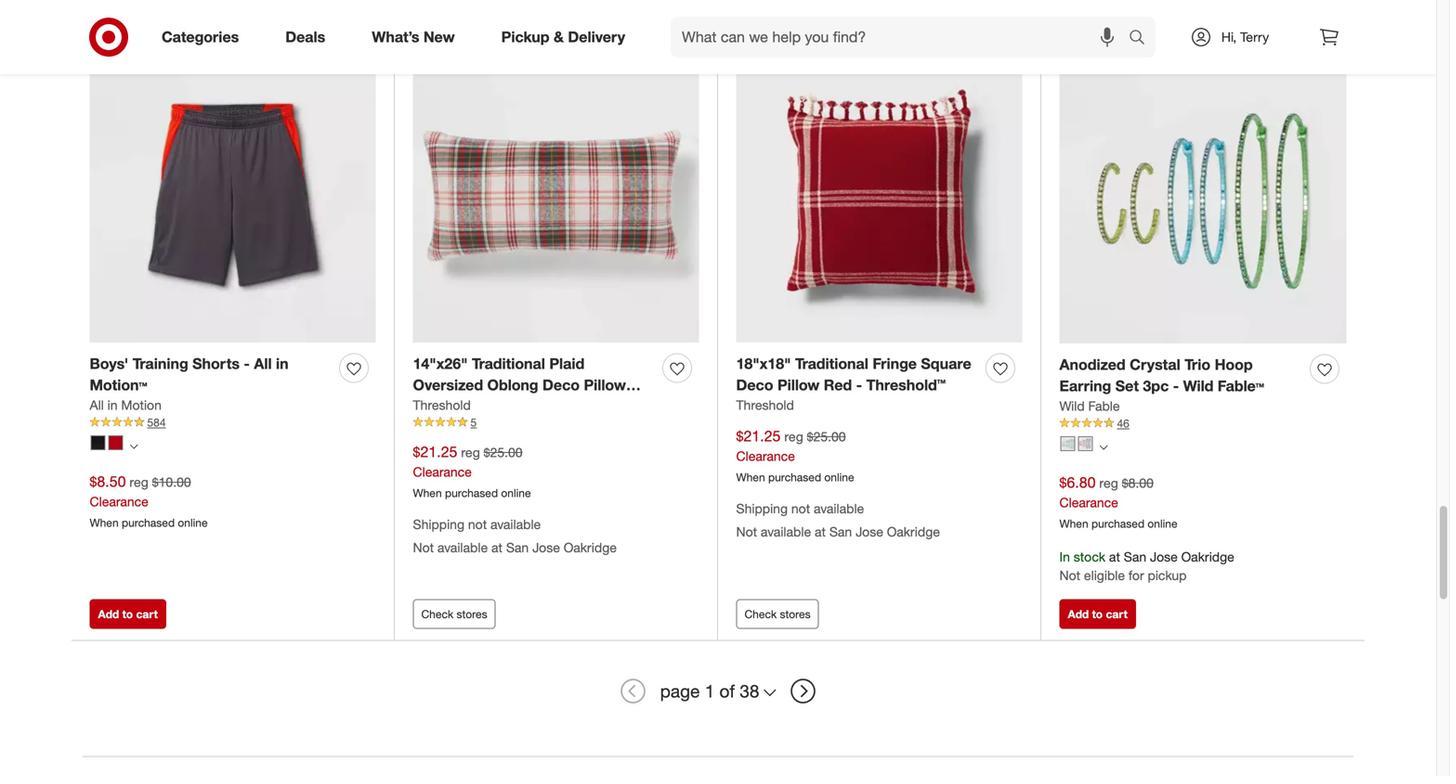 Task type: locate. For each thing, give the bounding box(es) containing it.
what's new
[[372, 28, 455, 46]]

to
[[122, 5, 133, 19], [769, 5, 780, 19], [1092, 5, 1103, 19], [122, 608, 133, 622], [1092, 608, 1103, 622]]

when for 18"x18" traditional fringe square deco pillow red - threshold™
[[736, 470, 765, 484]]

wild inside wild fable link
[[1060, 398, 1085, 414]]

1 deco from the left
[[543, 376, 580, 394]]

page
[[660, 681, 700, 703]]

pillow
[[584, 376, 626, 394], [778, 376, 820, 394]]

new
[[424, 28, 455, 46]]

1 horizontal spatial threshold
[[736, 397, 794, 413]]

0 horizontal spatial in
[[107, 397, 118, 413]]

- right 3pc
[[1173, 377, 1179, 395]]

traditional for deco
[[472, 355, 545, 373]]

page 1 of 38 button
[[652, 672, 785, 712]]

stores
[[457, 608, 487, 622], [780, 608, 811, 622]]

san
[[830, 524, 852, 540], [506, 540, 529, 556], [1124, 549, 1147, 566]]

when for boys' training shorts - all in motion™
[[90, 516, 119, 530]]

2 stores from the left
[[780, 608, 811, 622]]

purchased for anodized crystal trio hoop earring set 3pc - wild fable™
[[1092, 517, 1145, 531]]

in
[[1060, 549, 1070, 566]]

fable™
[[1218, 377, 1265, 395]]

2 traditional from the left
[[795, 355, 869, 373]]

all
[[254, 355, 272, 373], [90, 397, 104, 413]]

1 horizontal spatial at
[[815, 524, 826, 540]]

1 horizontal spatial check
[[745, 608, 777, 622]]

1 horizontal spatial shipping
[[736, 501, 788, 517]]

in right shorts
[[276, 355, 289, 373]]

what's new link
[[356, 17, 478, 58]]

when
[[736, 470, 765, 484], [413, 486, 442, 500], [90, 516, 119, 530], [1060, 517, 1089, 531]]

0 horizontal spatial threshold™
[[544, 398, 624, 416]]

add to cart
[[98, 5, 158, 19], [745, 5, 805, 19], [1068, 5, 1128, 19], [98, 608, 158, 622], [1068, 608, 1128, 622]]

all colors element
[[130, 440, 138, 451], [1100, 441, 1108, 452]]

1 threshold link from the left
[[413, 396, 471, 415]]

all colors element for $6.80
[[1100, 441, 1108, 452]]

traditional inside 14"x26" traditional plaid oversized oblong deco pillow ivory/red/green - threshold™
[[472, 355, 545, 373]]

clearance
[[736, 448, 795, 464], [413, 464, 472, 480], [90, 494, 149, 510], [1060, 495, 1119, 511]]

categories link
[[146, 17, 262, 58]]

1 horizontal spatial threshold link
[[736, 396, 794, 415]]

1 horizontal spatial jose
[[856, 524, 884, 540]]

not for 18"x18" traditional fringe square deco pillow red - threshold™
[[736, 524, 757, 540]]

check stores button
[[413, 600, 496, 630], [736, 600, 819, 630]]

online inside $8.50 reg $10.00 clearance when purchased online
[[178, 516, 208, 530]]

1 horizontal spatial stores
[[780, 608, 811, 622]]

14"x26" traditional plaid oversized oblong deco pillow ivory/red/green - threshold™ link
[[413, 354, 656, 416]]

threshold™
[[867, 376, 946, 394], [544, 398, 624, 416]]

-
[[244, 355, 250, 373], [856, 376, 862, 394], [1173, 377, 1179, 395], [534, 398, 540, 416]]

2 threshold link from the left
[[736, 396, 794, 415]]

0 horizontal spatial wild
[[1060, 398, 1085, 414]]

584
[[147, 416, 166, 430]]

all colors element right red "icon" in the bottom left of the page
[[130, 440, 138, 451]]

clearance down $6.80
[[1060, 495, 1119, 511]]

0 horizontal spatial jose
[[533, 540, 560, 556]]

boys' training shorts - all in motion™ link
[[90, 354, 332, 396]]

0 horizontal spatial oakridge
[[564, 540, 617, 556]]

threshold down 18"x18"
[[736, 397, 794, 413]]

1 horizontal spatial all colors element
[[1100, 441, 1108, 452]]

5 link
[[413, 415, 699, 431]]

0 horizontal spatial shipping
[[413, 517, 465, 533]]

$21.25 reg $25.00 clearance when purchased online down 5
[[413, 443, 531, 500]]

1 horizontal spatial $25.00
[[807, 429, 846, 445]]

not
[[736, 524, 757, 540], [413, 540, 434, 556], [1060, 568, 1081, 584]]

2 horizontal spatial jose
[[1150, 549, 1178, 566]]

threshold™ inside 18"x18" traditional fringe square deco pillow red - threshold™
[[867, 376, 946, 394]]

anodized crystal trio hoop earring set 3pc - wild fable™ link
[[1060, 355, 1303, 397]]

oakridge for threshold™
[[887, 524, 940, 540]]

add
[[98, 5, 119, 19], [745, 5, 766, 19], [1068, 5, 1089, 19], [98, 608, 119, 622], [1068, 608, 1089, 622]]

$8.50
[[90, 473, 126, 491]]

2 horizontal spatial not
[[1060, 568, 1081, 584]]

reg for anodized crystal trio hoop earring set 3pc - wild fable™
[[1100, 475, 1119, 492]]

clearance for 14"x26" traditional plaid oversized oblong deco pillow ivory/red/green - threshold™
[[413, 464, 472, 480]]

0 horizontal spatial $25.00
[[484, 445, 523, 461]]

0 horizontal spatial san
[[506, 540, 529, 556]]

reg down 5
[[461, 445, 480, 461]]

0 horizontal spatial not
[[468, 517, 487, 533]]

motion™
[[90, 376, 147, 394]]

all colors element right pink/purple icon
[[1100, 441, 1108, 452]]

pink/purple image
[[1078, 437, 1093, 452]]

$21.25 down ivory/red/green
[[413, 443, 458, 461]]

clearance down 18"x18"
[[736, 448, 795, 464]]

jose
[[856, 524, 884, 540], [533, 540, 560, 556], [1150, 549, 1178, 566]]

1 horizontal spatial pillow
[[778, 376, 820, 394]]

0 horizontal spatial traditional
[[472, 355, 545, 373]]

0 horizontal spatial $21.25
[[413, 443, 458, 461]]

2 check stores from the left
[[745, 608, 811, 622]]

0 horizontal spatial $21.25 reg $25.00 clearance when purchased online
[[413, 443, 531, 500]]

boys' training shorts - all in motion™
[[90, 355, 289, 394]]

search button
[[1121, 17, 1165, 61]]

oakridge inside in stock at  san jose oakridge not eligible for pickup
[[1182, 549, 1235, 566]]

deco inside 18"x18" traditional fringe square deco pillow red - threshold™
[[736, 376, 774, 394]]

deco down 18"x18"
[[736, 376, 774, 394]]

for
[[1129, 568, 1144, 584]]

2 check from the left
[[745, 608, 777, 622]]

traditional up red
[[795, 355, 869, 373]]

reg inside $6.80 reg $8.00 clearance when purchased online
[[1100, 475, 1119, 492]]

all colors element for $8.50
[[130, 440, 138, 451]]

1 horizontal spatial shipping not available not available at san jose oakridge
[[736, 501, 940, 540]]

1 check stores from the left
[[421, 608, 487, 622]]

1 stores from the left
[[457, 608, 487, 622]]

2 horizontal spatial oakridge
[[1182, 549, 1235, 566]]

0 horizontal spatial check stores button
[[413, 600, 496, 630]]

0 vertical spatial in
[[276, 355, 289, 373]]

14"x26" traditional plaid oversized oblong deco pillow ivory/red/green - threshold™ image
[[413, 57, 699, 343], [413, 57, 699, 343]]

pillow left red
[[778, 376, 820, 394]]

earring
[[1060, 377, 1112, 395]]

pillow down the plaid
[[584, 376, 626, 394]]

1 horizontal spatial $21.25
[[736, 427, 781, 445]]

1 horizontal spatial threshold™
[[867, 376, 946, 394]]

wild down the trio
[[1183, 377, 1214, 395]]

oakridge
[[887, 524, 940, 540], [564, 540, 617, 556], [1182, 549, 1235, 566]]

at
[[815, 524, 826, 540], [492, 540, 503, 556], [1109, 549, 1120, 566]]

check stores
[[421, 608, 487, 622], [745, 608, 811, 622]]

$25.00
[[807, 429, 846, 445], [484, 445, 523, 461]]

clearance inside $8.50 reg $10.00 clearance when purchased online
[[90, 494, 149, 510]]

1 threshold from the left
[[413, 397, 471, 413]]

$21.25 down 18"x18"
[[736, 427, 781, 445]]

oversized
[[413, 376, 483, 394]]

at for -
[[815, 524, 826, 540]]

1 traditional from the left
[[472, 355, 545, 373]]

hi,
[[1222, 29, 1237, 45]]

crystal
[[1130, 356, 1181, 374]]

all in motion
[[90, 397, 162, 413]]

$21.25 for 14"x26" traditional plaid oversized oblong deco pillow ivory/red/green - threshold™
[[413, 443, 458, 461]]

- down oblong
[[534, 398, 540, 416]]

anodized crystal trio hoop earring set 3pc - wild fable™ image
[[1060, 57, 1347, 344], [1060, 57, 1347, 344]]

of
[[720, 681, 735, 703]]

1 horizontal spatial check stores
[[745, 608, 811, 622]]

when inside $6.80 reg $8.00 clearance when purchased online
[[1060, 517, 1089, 531]]

18"x18" traditional fringe square deco pillow red - threshold™
[[736, 355, 972, 394]]

traditional
[[472, 355, 545, 373], [795, 355, 869, 373]]

in
[[276, 355, 289, 373], [107, 397, 118, 413]]

2 deco from the left
[[736, 376, 774, 394]]

purchased inside $8.50 reg $10.00 clearance when purchased online
[[122, 516, 175, 530]]

$6.80
[[1060, 474, 1096, 492]]

- right shorts
[[244, 355, 250, 373]]

0 horizontal spatial pillow
[[584, 376, 626, 394]]

1 check from the left
[[421, 608, 454, 622]]

check for 18"x18" traditional fringe square deco pillow red - threshold™
[[745, 608, 777, 622]]

$10.00
[[152, 474, 191, 491]]

all colors image
[[130, 443, 138, 451]]

1
[[705, 681, 715, 703]]

0 horizontal spatial check
[[421, 608, 454, 622]]

wild down earring
[[1060, 398, 1085, 414]]

2 pillow from the left
[[778, 376, 820, 394]]

not
[[792, 501, 810, 517], [468, 517, 487, 533]]

1 vertical spatial all
[[90, 397, 104, 413]]

18"x18" traditional fringe square deco pillow red - threshold™ link
[[736, 354, 979, 396]]

traditional up oblong
[[472, 355, 545, 373]]

online down 5 link
[[501, 486, 531, 500]]

training
[[133, 355, 188, 373]]

0 horizontal spatial not
[[413, 540, 434, 556]]

threshold™ down the fringe
[[867, 376, 946, 394]]

traditional inside 18"x18" traditional fringe square deco pillow red - threshold™
[[795, 355, 869, 373]]

1 horizontal spatial in
[[276, 355, 289, 373]]

1 pillow from the left
[[584, 376, 626, 394]]

threshold link down 'oversized'
[[413, 396, 471, 415]]

jose for threshold™
[[856, 524, 884, 540]]

clearance inside $6.80 reg $8.00 clearance when purchased online
[[1060, 495, 1119, 511]]

at for ivory/red/green
[[492, 540, 503, 556]]

0 horizontal spatial at
[[492, 540, 503, 556]]

1 horizontal spatial deco
[[736, 376, 774, 394]]

$21.25 reg $25.00 clearance when purchased online for deco
[[736, 427, 854, 484]]

shipping not available not available at san jose oakridge for ivory/red/green
[[413, 517, 617, 556]]

clearance down $8.50
[[90, 494, 149, 510]]

traditional for pillow
[[795, 355, 869, 373]]

$8.00
[[1122, 475, 1154, 492]]

threshold™ down the plaid
[[544, 398, 624, 416]]

stores for 18"x18" traditional fringe square deco pillow red - threshold™
[[780, 608, 811, 622]]

0 vertical spatial all
[[254, 355, 272, 373]]

1 horizontal spatial wild
[[1183, 377, 1214, 395]]

$25.00 down red
[[807, 429, 846, 445]]

18"x18" traditional fringe square deco pillow red - threshold™ image
[[736, 57, 1023, 343], [736, 57, 1023, 343]]

reg
[[784, 429, 803, 445], [461, 445, 480, 461], [130, 474, 149, 491], [1100, 475, 1119, 492]]

$21.25 reg $25.00 clearance when purchased online
[[736, 427, 854, 484], [413, 443, 531, 500]]

reg down 18"x18"
[[784, 429, 803, 445]]

1 horizontal spatial check stores button
[[736, 600, 819, 630]]

clearance for 18"x18" traditional fringe square deco pillow red - threshold™
[[736, 448, 795, 464]]

38
[[740, 681, 759, 703]]

1 horizontal spatial oakridge
[[887, 524, 940, 540]]

0 vertical spatial threshold™
[[867, 376, 946, 394]]

black image
[[91, 436, 105, 451]]

check
[[421, 608, 454, 622], [745, 608, 777, 622]]

check stores for 18"x18" traditional fringe square deco pillow red - threshold™
[[745, 608, 811, 622]]

shipping not available not available at san jose oakridge
[[736, 501, 940, 540], [413, 517, 617, 556]]

all inside the boys' training shorts - all in motion™
[[254, 355, 272, 373]]

ivory/red/green
[[413, 398, 530, 416]]

hoop
[[1215, 356, 1253, 374]]

reg left '$8.00'
[[1100, 475, 1119, 492]]

anodized
[[1060, 356, 1126, 374]]

purchased for boys' training shorts - all in motion™
[[122, 516, 175, 530]]

threshold link
[[413, 396, 471, 415], [736, 396, 794, 415]]

online down red
[[825, 470, 854, 484]]

2 horizontal spatial at
[[1109, 549, 1120, 566]]

2 threshold from the left
[[736, 397, 794, 413]]

deco
[[543, 376, 580, 394], [736, 376, 774, 394]]

purchased
[[768, 470, 821, 484], [445, 486, 498, 500], [122, 516, 175, 530], [1092, 517, 1145, 531]]

1 horizontal spatial traditional
[[795, 355, 869, 373]]

available
[[814, 501, 864, 517], [491, 517, 541, 533], [761, 524, 811, 540], [438, 540, 488, 556]]

1 horizontal spatial san
[[830, 524, 852, 540]]

1 vertical spatial wild
[[1060, 398, 1085, 414]]

clearance down 5
[[413, 464, 472, 480]]

blue/green image
[[1061, 437, 1075, 452]]

1 check stores button from the left
[[413, 600, 496, 630]]

0 horizontal spatial shipping not available not available at san jose oakridge
[[413, 517, 617, 556]]

delivery
[[568, 28, 625, 46]]

online for red
[[825, 470, 854, 484]]

when inside $8.50 reg $10.00 clearance when purchased online
[[90, 516, 119, 530]]

$21.25
[[736, 427, 781, 445], [413, 443, 458, 461]]

in inside the boys' training shorts - all in motion™
[[276, 355, 289, 373]]

pillow inside 18"x18" traditional fringe square deco pillow red - threshold™
[[778, 376, 820, 394]]

threshold down 'oversized'
[[413, 397, 471, 413]]

- right red
[[856, 376, 862, 394]]

all right shorts
[[254, 355, 272, 373]]

in down motion™
[[107, 397, 118, 413]]

0 horizontal spatial all colors element
[[130, 440, 138, 451]]

check for 14"x26" traditional plaid oversized oblong deco pillow ivory/red/green - threshold™
[[421, 608, 454, 622]]

1 horizontal spatial not
[[736, 524, 757, 540]]

$21.25 reg $25.00 clearance when purchased online down red
[[736, 427, 854, 484]]

0 horizontal spatial threshold link
[[413, 396, 471, 415]]

threshold
[[413, 397, 471, 413], [736, 397, 794, 413]]

1 vertical spatial threshold™
[[544, 398, 624, 416]]

threshold link down 18"x18"
[[736, 396, 794, 415]]

boys' training shorts - all in motion™ image
[[90, 57, 376, 343], [90, 57, 376, 343]]

jose inside in stock at  san jose oakridge not eligible for pickup
[[1150, 549, 1178, 566]]

pillow inside 14"x26" traditional plaid oversized oblong deco pillow ivory/red/green - threshold™
[[584, 376, 626, 394]]

stores for 14"x26" traditional plaid oversized oblong deco pillow ivory/red/green - threshold™
[[457, 608, 487, 622]]

$21.25 for 18"x18" traditional fringe square deco pillow red - threshold™
[[736, 427, 781, 445]]

cart
[[136, 5, 158, 19], [783, 5, 805, 19], [1106, 5, 1128, 19], [136, 608, 158, 622], [1106, 608, 1128, 622]]

deals link
[[270, 17, 349, 58]]

fringe
[[873, 355, 917, 373]]

jose for -
[[533, 540, 560, 556]]

0 horizontal spatial threshold
[[413, 397, 471, 413]]

$25.00 down ivory/red/green
[[484, 445, 523, 461]]

threshold link for 18"x18" traditional fringe square deco pillow red - threshold™
[[736, 396, 794, 415]]

reg inside $8.50 reg $10.00 clearance when purchased online
[[130, 474, 149, 491]]

all down motion™
[[90, 397, 104, 413]]

1 horizontal spatial $21.25 reg $25.00 clearance when purchased online
[[736, 427, 854, 484]]

reg right $8.50
[[130, 474, 149, 491]]

2 check stores button from the left
[[736, 600, 819, 630]]

$25.00 for -
[[807, 429, 846, 445]]

search
[[1121, 30, 1165, 48]]

1 horizontal spatial all
[[254, 355, 272, 373]]

online inside $6.80 reg $8.00 clearance when purchased online
[[1148, 517, 1178, 531]]

1 horizontal spatial not
[[792, 501, 810, 517]]

motion
[[121, 397, 162, 413]]

- inside the boys' training shorts - all in motion™
[[244, 355, 250, 373]]

deco down the plaid
[[543, 376, 580, 394]]

check stores button for 18"x18" traditional fringe square deco pillow red - threshold™
[[736, 600, 819, 630]]

stock
[[1074, 549, 1106, 566]]

online up in stock at  san jose oakridge not eligible for pickup
[[1148, 517, 1178, 531]]

wild fable link
[[1060, 397, 1120, 416]]

0 horizontal spatial check stores
[[421, 608, 487, 622]]

0 horizontal spatial stores
[[457, 608, 487, 622]]

wild
[[1183, 377, 1214, 395], [1060, 398, 1085, 414]]

2 horizontal spatial san
[[1124, 549, 1147, 566]]

online down $10.00
[[178, 516, 208, 530]]

purchased for 18"x18" traditional fringe square deco pillow red - threshold™
[[768, 470, 821, 484]]

purchased inside $6.80 reg $8.00 clearance when purchased online
[[1092, 517, 1145, 531]]

0 vertical spatial wild
[[1183, 377, 1214, 395]]

0 horizontal spatial deco
[[543, 376, 580, 394]]



Task type: describe. For each thing, give the bounding box(es) containing it.
eligible
[[1084, 568, 1125, 584]]

deals
[[285, 28, 325, 46]]

in stock at  san jose oakridge not eligible for pickup
[[1060, 549, 1235, 584]]

oblong
[[487, 376, 539, 394]]

shorts
[[192, 355, 240, 373]]

46 link
[[1060, 416, 1347, 432]]

reg for boys' training shorts - all in motion™
[[130, 474, 149, 491]]

when for anodized crystal trio hoop earring set 3pc - wild fable™
[[1060, 517, 1089, 531]]

what's
[[372, 28, 419, 46]]

pickup & delivery
[[501, 28, 625, 46]]

check stores for 14"x26" traditional plaid oversized oblong deco pillow ivory/red/green - threshold™
[[421, 608, 487, 622]]

0 horizontal spatial all
[[90, 397, 104, 413]]

shipping for 18"x18" traditional fringe square deco pillow red - threshold™
[[736, 501, 788, 517]]

page 1 of 38
[[660, 681, 759, 703]]

red
[[824, 376, 852, 394]]

5
[[471, 416, 477, 430]]

at inside in stock at  san jose oakridge not eligible for pickup
[[1109, 549, 1120, 566]]

reg for 14"x26" traditional plaid oversized oblong deco pillow ivory/red/green - threshold™
[[461, 445, 480, 461]]

plaid
[[549, 355, 585, 373]]

online for 3pc
[[1148, 517, 1178, 531]]

boys'
[[90, 355, 128, 373]]

all colors image
[[1100, 444, 1108, 452]]

- inside 14"x26" traditional plaid oversized oblong deco pillow ivory/red/green - threshold™
[[534, 398, 540, 416]]

wild fable
[[1060, 398, 1120, 414]]

deco inside 14"x26" traditional plaid oversized oblong deco pillow ivory/red/green - threshold™
[[543, 376, 580, 394]]

shipping not available not available at san jose oakridge for -
[[736, 501, 940, 540]]

threshold link for 14"x26" traditional plaid oversized oblong deco pillow ivory/red/green - threshold™
[[413, 396, 471, 415]]

categories
[[162, 28, 239, 46]]

18"x18"
[[736, 355, 791, 373]]

when for 14"x26" traditional plaid oversized oblong deco pillow ivory/red/green - threshold™
[[413, 486, 442, 500]]

clearance for anodized crystal trio hoop earring set 3pc - wild fable™
[[1060, 495, 1119, 511]]

threshold™ inside 14"x26" traditional plaid oversized oblong deco pillow ivory/red/green - threshold™
[[544, 398, 624, 416]]

threshold for 18"x18" traditional fringe square deco pillow red - threshold™
[[736, 397, 794, 413]]

online for motion™
[[178, 516, 208, 530]]

3pc
[[1143, 377, 1169, 395]]

clearance for boys' training shorts - all in motion™
[[90, 494, 149, 510]]

not for ivory/red/green
[[468, 517, 487, 533]]

$25.00 for ivory/red/green
[[484, 445, 523, 461]]

square
[[921, 355, 972, 373]]

all in motion link
[[90, 396, 162, 415]]

anodized crystal trio hoop earring set 3pc - wild fable™
[[1060, 356, 1265, 395]]

san for -
[[830, 524, 852, 540]]

shipping for 14"x26" traditional plaid oversized oblong deco pillow ivory/red/green - threshold™
[[413, 517, 465, 533]]

not inside in stock at  san jose oakridge not eligible for pickup
[[1060, 568, 1081, 584]]

$8.50 reg $10.00 clearance when purchased online
[[90, 473, 208, 530]]

$6.80 reg $8.00 clearance when purchased online
[[1060, 474, 1178, 531]]

terry
[[1240, 29, 1269, 45]]

san for ivory/red/green
[[506, 540, 529, 556]]

- inside anodized crystal trio hoop earring set 3pc - wild fable™
[[1173, 377, 1179, 395]]

not for 14"x26" traditional plaid oversized oblong deco pillow ivory/red/green - threshold™
[[413, 540, 434, 556]]

pickup & delivery link
[[486, 17, 649, 58]]

not for -
[[792, 501, 810, 517]]

purchased for 14"x26" traditional plaid oversized oblong deco pillow ivory/red/green - threshold™
[[445, 486, 498, 500]]

wild inside anodized crystal trio hoop earring set 3pc - wild fable™
[[1183, 377, 1214, 395]]

46
[[1117, 417, 1130, 431]]

584 link
[[90, 415, 376, 431]]

fable
[[1089, 398, 1120, 414]]

&
[[554, 28, 564, 46]]

oakridge for -
[[564, 540, 617, 556]]

check stores button for 14"x26" traditional plaid oversized oblong deco pillow ivory/red/green - threshold™
[[413, 600, 496, 630]]

reg for 18"x18" traditional fringe square deco pillow red - threshold™
[[784, 429, 803, 445]]

hi, terry
[[1222, 29, 1269, 45]]

san inside in stock at  san jose oakridge not eligible for pickup
[[1124, 549, 1147, 566]]

- inside 18"x18" traditional fringe square deco pillow red - threshold™
[[856, 376, 862, 394]]

What can we help you find? suggestions appear below search field
[[671, 17, 1134, 58]]

trio
[[1185, 356, 1211, 374]]

1 vertical spatial in
[[107, 397, 118, 413]]

pickup
[[1148, 568, 1187, 584]]

set
[[1116, 377, 1139, 395]]

$21.25 reg $25.00 clearance when purchased online for oblong
[[413, 443, 531, 500]]

pickup
[[501, 28, 550, 46]]

threshold for 14"x26" traditional plaid oversized oblong deco pillow ivory/red/green - threshold™
[[413, 397, 471, 413]]

red image
[[108, 436, 123, 451]]

14"x26" traditional plaid oversized oblong deco pillow ivory/red/green - threshold™
[[413, 355, 626, 416]]

online for pillow
[[501, 486, 531, 500]]

14"x26"
[[413, 355, 468, 373]]



Task type: vqa. For each thing, say whether or not it's contained in the screenshot.
fringe
yes



